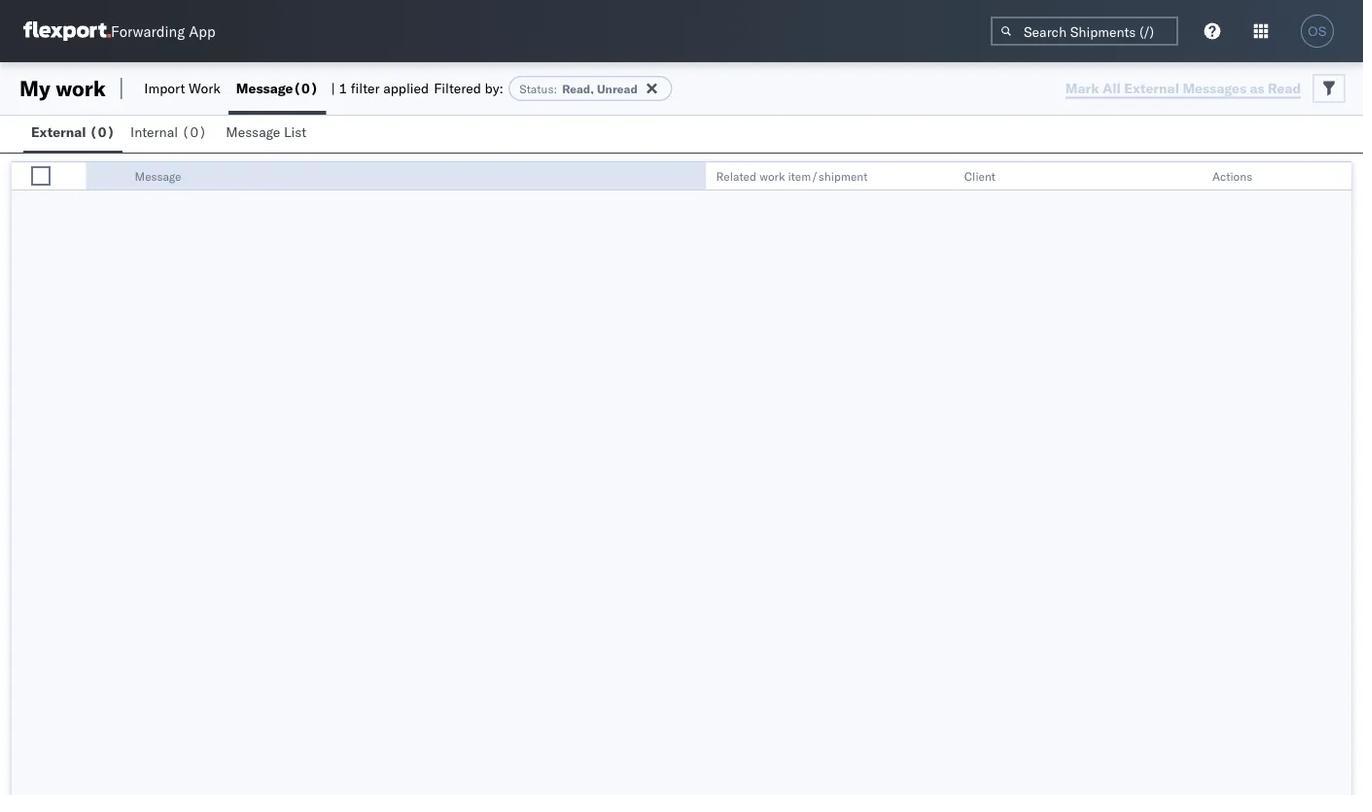 Task type: describe. For each thing, give the bounding box(es) containing it.
import
[[144, 80, 185, 97]]

resize handle column header for client
[[1179, 162, 1203, 192]]

app
[[189, 22, 215, 40]]

by:
[[485, 80, 503, 97]]

resize handle column header for related work item/shipment
[[931, 162, 954, 192]]

message for (0)
[[236, 80, 293, 97]]

my
[[19, 75, 50, 102]]

message for list
[[226, 123, 280, 140]]

| 1 filter applied filtered by:
[[331, 80, 503, 97]]

client
[[964, 169, 996, 183]]

status
[[520, 81, 554, 96]]

external
[[31, 123, 86, 140]]

message list button
[[218, 115, 318, 153]]

1
[[339, 80, 347, 97]]

:
[[554, 81, 557, 96]]

unread
[[597, 81, 638, 96]]

message list
[[226, 123, 306, 140]]

|
[[331, 80, 335, 97]]

work for my
[[56, 75, 106, 102]]

work
[[189, 80, 221, 97]]

Search Shipments (/) text field
[[991, 17, 1178, 46]]

resize handle column header for actions
[[1328, 162, 1351, 192]]

forwarding
[[111, 22, 185, 40]]

status : read, unread
[[520, 81, 638, 96]]

actions
[[1212, 169, 1253, 183]]

import work
[[144, 80, 221, 97]]

forwarding app
[[111, 22, 215, 40]]

related work item/shipment
[[716, 169, 868, 183]]

1 resize handle column header from the left
[[63, 162, 86, 192]]

my work
[[19, 75, 106, 102]]



Task type: locate. For each thing, give the bounding box(es) containing it.
import work button
[[136, 62, 228, 115]]

os button
[[1295, 9, 1340, 53]]

external (0) button
[[23, 115, 123, 153]]

2 vertical spatial message
[[135, 169, 181, 183]]

(0) left |
[[293, 80, 318, 97]]

filter
[[351, 80, 380, 97]]

flexport. image
[[23, 21, 111, 41]]

2 resize handle column header from the left
[[683, 162, 706, 192]]

1 horizontal spatial work
[[760, 169, 785, 183]]

resize handle column header
[[63, 162, 86, 192], [683, 162, 706, 192], [931, 162, 954, 192], [1179, 162, 1203, 192], [1328, 162, 1351, 192]]

work
[[56, 75, 106, 102], [760, 169, 785, 183]]

work right related
[[760, 169, 785, 183]]

message
[[236, 80, 293, 97], [226, 123, 280, 140], [135, 169, 181, 183]]

forwarding app link
[[23, 21, 215, 41]]

resize handle column header for message
[[683, 162, 706, 192]]

work for related
[[760, 169, 785, 183]]

message up message list
[[236, 80, 293, 97]]

read,
[[562, 81, 594, 96]]

os
[[1308, 24, 1327, 38]]

4 resize handle column header from the left
[[1179, 162, 1203, 192]]

work up external (0)
[[56, 75, 106, 102]]

None checkbox
[[31, 166, 51, 186]]

message inside button
[[226, 123, 280, 140]]

(0) for message (0)
[[293, 80, 318, 97]]

0 horizontal spatial (0)
[[89, 123, 115, 140]]

external (0)
[[31, 123, 115, 140]]

0 horizontal spatial work
[[56, 75, 106, 102]]

(0) for internal (0)
[[182, 123, 207, 140]]

message left list
[[226, 123, 280, 140]]

5 resize handle column header from the left
[[1328, 162, 1351, 192]]

(0)
[[293, 80, 318, 97], [89, 123, 115, 140], [182, 123, 207, 140]]

item/shipment
[[788, 169, 868, 183]]

message down internal (0) button
[[135, 169, 181, 183]]

(0) right internal
[[182, 123, 207, 140]]

internal (0) button
[[123, 115, 218, 153]]

(0) inside button
[[182, 123, 207, 140]]

internal
[[130, 123, 178, 140]]

1 vertical spatial message
[[226, 123, 280, 140]]

3 resize handle column header from the left
[[931, 162, 954, 192]]

list
[[284, 123, 306, 140]]

message (0)
[[236, 80, 318, 97]]

0 vertical spatial work
[[56, 75, 106, 102]]

related
[[716, 169, 756, 183]]

0 vertical spatial message
[[236, 80, 293, 97]]

(0) inside "button"
[[89, 123, 115, 140]]

internal (0)
[[130, 123, 207, 140]]

applied
[[383, 80, 429, 97]]

1 vertical spatial work
[[760, 169, 785, 183]]

(0) right external
[[89, 123, 115, 140]]

filtered
[[434, 80, 481, 97]]

2 horizontal spatial (0)
[[293, 80, 318, 97]]

(0) for external (0)
[[89, 123, 115, 140]]

1 horizontal spatial (0)
[[182, 123, 207, 140]]



Task type: vqa. For each thing, say whether or not it's contained in the screenshot.
Message corresponding to (0)
yes



